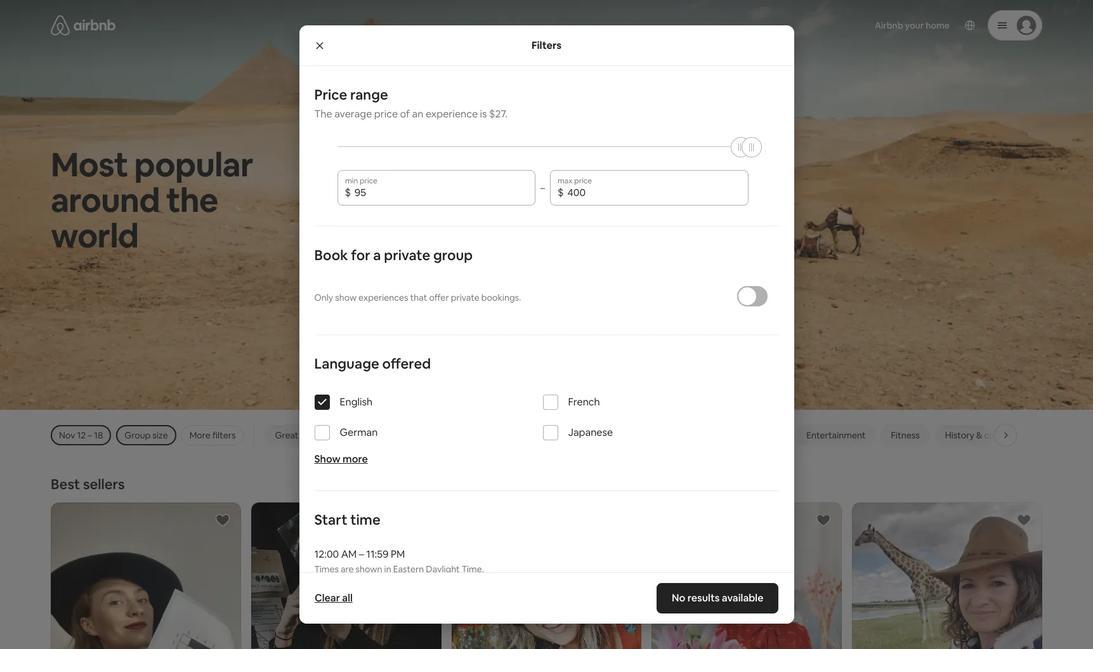 Task type: vqa. For each thing, say whether or not it's contained in the screenshot.
popular
yes



Task type: locate. For each thing, give the bounding box(es) containing it.
1 horizontal spatial $
[[558, 186, 564, 199]]

for right great
[[300, 430, 312, 441]]

0 horizontal spatial $
[[345, 186, 351, 199]]

1 vertical spatial for
[[300, 430, 312, 441]]

most popular around the world
[[51, 143, 253, 257]]

1 horizontal spatial $ text field
[[568, 187, 741, 199]]

0 vertical spatial –
[[541, 182, 545, 194]]

pm
[[391, 548, 405, 561]]

times
[[314, 564, 339, 575]]

& inside button
[[977, 430, 983, 441]]

all
[[342, 591, 352, 605]]

writing
[[537, 430, 566, 441]]

1 horizontal spatial for
[[351, 246, 370, 264]]

only
[[314, 292, 333, 303]]

more
[[190, 430, 211, 441]]

& right the arts
[[529, 430, 536, 441]]

0 vertical spatial for
[[351, 246, 370, 264]]

2 save this experience image from the left
[[816, 513, 831, 528]]

for inside button
[[300, 430, 312, 441]]

for left a
[[351, 246, 370, 264]]

1 & from the left
[[529, 430, 536, 441]]

$
[[345, 186, 351, 199], [558, 186, 564, 199]]

& inside button
[[529, 430, 536, 441]]

book for a private group
[[314, 246, 473, 264]]

family
[[368, 430, 394, 441]]

1 vertical spatial –
[[359, 548, 364, 561]]

baking element
[[591, 430, 619, 441]]

most
[[51, 143, 128, 186]]

12:00 am – 11:59 pm times are shown in eastern daylight time.
[[314, 548, 484, 575]]

3 save this experience image from the left
[[1017, 513, 1032, 528]]

family friendly
[[368, 430, 427, 441]]

fitness
[[891, 430, 920, 441]]

results
[[688, 591, 720, 605]]

private
[[384, 246, 430, 264], [451, 292, 480, 303]]

&
[[529, 430, 536, 441], [977, 430, 983, 441]]

0 horizontal spatial $ text field
[[355, 187, 528, 199]]

great for groups
[[275, 430, 343, 441]]

offer
[[429, 292, 449, 303]]

start
[[314, 511, 347, 529]]

start time
[[314, 511, 381, 529]]

1 horizontal spatial save this experience image
[[816, 513, 831, 528]]

private right a
[[384, 246, 430, 264]]

more filters dialog
[[299, 25, 794, 649]]

price
[[374, 107, 398, 121]]

0 horizontal spatial for
[[300, 430, 312, 441]]

2 horizontal spatial save this experience image
[[1017, 513, 1032, 528]]

great for groups element
[[275, 430, 343, 441]]

more
[[343, 452, 368, 466]]

0 horizontal spatial –
[[359, 548, 364, 561]]

popular
[[134, 143, 253, 186]]

12:00
[[314, 548, 339, 561]]

& left culture on the bottom right
[[977, 430, 983, 441]]

shown
[[356, 564, 382, 575]]

fitness button
[[881, 425, 930, 446]]

save this experience image
[[215, 513, 230, 528], [816, 513, 831, 528], [1017, 513, 1032, 528]]

for
[[351, 246, 370, 264], [300, 430, 312, 441]]

english
[[340, 395, 373, 409]]

family friendly button
[[358, 425, 437, 446]]

in
[[384, 564, 391, 575]]

arts & writing element
[[510, 430, 566, 441]]

eastern
[[393, 564, 424, 575]]

2 $ from the left
[[558, 186, 564, 199]]

for for great
[[300, 430, 312, 441]]

–
[[541, 182, 545, 194], [359, 548, 364, 561]]

for inside more filters dialog
[[351, 246, 370, 264]]

0 horizontal spatial save this experience image
[[215, 513, 230, 528]]

show more button
[[314, 452, 368, 466]]

0 horizontal spatial &
[[529, 430, 536, 441]]

11:59
[[366, 548, 389, 561]]

baking
[[591, 430, 619, 441]]

1 save this experience image from the left
[[215, 513, 230, 528]]

the average price of an experience is $27.
[[314, 107, 508, 121]]

private right offer
[[451, 292, 480, 303]]

2 & from the left
[[977, 430, 983, 441]]

0 horizontal spatial private
[[384, 246, 430, 264]]

$ text field
[[355, 187, 528, 199], [568, 187, 741, 199]]

1 horizontal spatial –
[[541, 182, 545, 194]]

show
[[314, 452, 341, 466]]

best
[[51, 475, 80, 493]]

for for book
[[351, 246, 370, 264]]

group
[[433, 246, 473, 264]]

no results available
[[672, 591, 764, 605]]

fitness element
[[891, 430, 920, 441]]

more filters
[[190, 430, 236, 441]]

average
[[335, 107, 372, 121]]

1 vertical spatial private
[[451, 292, 480, 303]]

arts & writing button
[[500, 425, 576, 446]]

entertainment button
[[797, 425, 876, 446]]

bookings.
[[482, 292, 521, 303]]

sellers
[[83, 475, 125, 493]]

1 horizontal spatial &
[[977, 430, 983, 441]]

are
[[341, 564, 354, 575]]

history & culture button
[[935, 425, 1024, 446]]



Task type: describe. For each thing, give the bounding box(es) containing it.
of
[[400, 107, 410, 121]]

only show experiences that offer private bookings.
[[314, 292, 521, 303]]

experience
[[426, 107, 478, 121]]

& for arts
[[529, 430, 536, 441]]

arts & writing
[[510, 430, 566, 441]]

available
[[722, 591, 764, 605]]

entertainment element
[[807, 430, 866, 441]]

clear
[[314, 591, 340, 605]]

experiences
[[359, 292, 408, 303]]

the
[[314, 107, 332, 121]]

best sellers
[[51, 475, 125, 493]]

$27.
[[489, 107, 508, 121]]

1 $ from the left
[[345, 186, 351, 199]]

more filters button
[[181, 425, 244, 446]]

that
[[410, 292, 427, 303]]

price range
[[314, 86, 388, 103]]

time
[[350, 511, 381, 529]]

friendly
[[396, 430, 427, 441]]

language offered
[[314, 355, 431, 373]]

history & culture element
[[945, 430, 1013, 441]]

profile element
[[657, 0, 1043, 51]]

offered
[[382, 355, 431, 373]]

daylight
[[426, 564, 460, 575]]

range
[[350, 86, 388, 103]]

no results available link
[[657, 583, 779, 614]]

filters
[[212, 430, 236, 441]]

show
[[335, 292, 357, 303]]

a
[[373, 246, 381, 264]]

the
[[166, 179, 218, 221]]

an
[[412, 107, 424, 121]]

– inside '12:00 am – 11:59 pm times are shown in eastern daylight time.'
[[359, 548, 364, 561]]

clear all
[[314, 591, 352, 605]]

arts
[[510, 430, 528, 441]]

great for groups button
[[265, 425, 353, 446]]

around
[[51, 179, 160, 221]]

no
[[672, 591, 686, 605]]

culture
[[985, 430, 1013, 441]]

entertainment
[[807, 430, 866, 441]]

history & culture
[[945, 430, 1013, 441]]

1 $ text field from the left
[[355, 187, 528, 199]]

is
[[480, 107, 487, 121]]

filters
[[532, 38, 562, 52]]

german
[[340, 426, 378, 439]]

1 horizontal spatial private
[[451, 292, 480, 303]]

family friendly element
[[368, 430, 427, 441]]

0 vertical spatial private
[[384, 246, 430, 264]]

clear all button
[[308, 586, 359, 611]]

japanese
[[568, 426, 613, 439]]

& for history
[[977, 430, 983, 441]]

groups
[[314, 430, 343, 441]]

language
[[314, 355, 379, 373]]

time.
[[462, 564, 484, 575]]

history
[[945, 430, 975, 441]]

great
[[275, 430, 299, 441]]

french
[[568, 395, 600, 409]]

2 $ text field from the left
[[568, 187, 741, 199]]

price
[[314, 86, 347, 103]]

am
[[341, 548, 357, 561]]

baking button
[[581, 425, 629, 446]]

world
[[51, 214, 138, 257]]

book
[[314, 246, 348, 264]]

show more
[[314, 452, 368, 466]]



